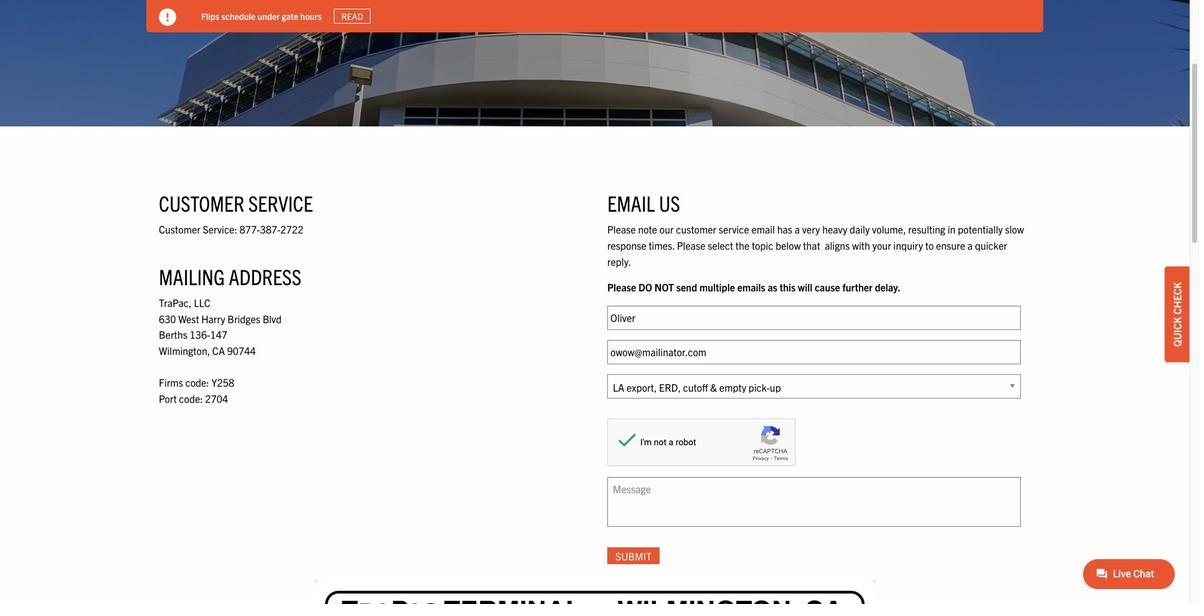 Task type: vqa. For each thing, say whether or not it's contained in the screenshot.
CA
yes



Task type: locate. For each thing, give the bounding box(es) containing it.
0 horizontal spatial a
[[795, 223, 800, 236]]

code: up 2704
[[185, 376, 209, 389]]

customer left service:
[[159, 223, 201, 236]]

code: right port at the bottom left
[[179, 392, 203, 405]]

customer service: 877-387-2722
[[159, 223, 304, 236]]

None submit
[[608, 548, 660, 565]]

2704
[[205, 392, 228, 405]]

flips
[[201, 10, 219, 22]]

a down potentially
[[968, 239, 973, 252]]

ensure
[[936, 239, 966, 252]]

please for our
[[608, 223, 636, 236]]

below
[[776, 239, 801, 252]]

mailing
[[159, 263, 225, 290]]

0 vertical spatial a
[[795, 223, 800, 236]]

port
[[159, 392, 177, 405]]

not
[[655, 281, 674, 294]]

a
[[795, 223, 800, 236], [968, 239, 973, 252]]

2722
[[281, 223, 304, 236]]

note
[[638, 223, 658, 236]]

quick
[[1172, 317, 1184, 347]]

do
[[639, 281, 652, 294]]

1 vertical spatial please
[[677, 239, 706, 252]]

none submit inside main content
[[608, 548, 660, 565]]

0 vertical spatial customer
[[159, 190, 244, 216]]

email us
[[608, 190, 680, 216]]

2 customer from the top
[[159, 223, 201, 236]]

please
[[608, 223, 636, 236], [677, 239, 706, 252], [608, 281, 636, 294]]

this
[[780, 281, 796, 294]]

emails
[[738, 281, 766, 294]]

under
[[258, 10, 280, 22]]

west
[[178, 313, 199, 325]]

Your Name text field
[[608, 306, 1021, 330]]

topic
[[752, 239, 774, 252]]

quick check
[[1172, 282, 1184, 347]]

quicker
[[975, 239, 1008, 252]]

email
[[608, 190, 655, 216]]

387-
[[260, 223, 281, 236]]

cause
[[815, 281, 841, 294]]

service
[[719, 223, 750, 236]]

multiple
[[700, 281, 735, 294]]

0 vertical spatial code:
[[185, 376, 209, 389]]

llc
[[194, 297, 210, 309]]

code:
[[185, 376, 209, 389], [179, 392, 203, 405]]

customer up service:
[[159, 190, 244, 216]]

service
[[248, 190, 313, 216]]

please up response
[[608, 223, 636, 236]]

reply.
[[608, 255, 631, 268]]

flips schedule under gate hours
[[201, 10, 322, 22]]

as
[[768, 281, 778, 294]]

0 vertical spatial please
[[608, 223, 636, 236]]

us
[[659, 190, 680, 216]]

a right has
[[795, 223, 800, 236]]

service:
[[203, 223, 237, 236]]

potentially
[[958, 223, 1003, 236]]

address
[[229, 263, 302, 290]]

please down customer
[[677, 239, 706, 252]]

firms
[[159, 376, 183, 389]]

quick check link
[[1165, 267, 1190, 363]]

1 vertical spatial customer
[[159, 223, 201, 236]]

please left do
[[608, 281, 636, 294]]

2 vertical spatial please
[[608, 281, 636, 294]]

harry
[[201, 313, 225, 325]]

1 vertical spatial code:
[[179, 392, 203, 405]]

blvd
[[263, 313, 282, 325]]

1 vertical spatial a
[[968, 239, 973, 252]]

90744
[[227, 345, 256, 357]]

630
[[159, 313, 176, 325]]

that
[[803, 239, 821, 252]]

main content
[[146, 164, 1044, 604]]

1 customer from the top
[[159, 190, 244, 216]]

heavy
[[823, 223, 848, 236]]

customer for customer service
[[159, 190, 244, 216]]

resulting
[[909, 223, 946, 236]]

select
[[708, 239, 734, 252]]

mailing address
[[159, 263, 302, 290]]

customer
[[159, 190, 244, 216], [159, 223, 201, 236]]



Task type: describe. For each thing, give the bounding box(es) containing it.
further
[[843, 281, 873, 294]]

volume,
[[872, 223, 906, 236]]

the
[[736, 239, 750, 252]]

please for not
[[608, 281, 636, 294]]

your
[[873, 239, 892, 252]]

y258
[[212, 376, 234, 389]]

147
[[210, 329, 227, 341]]

main content containing customer service
[[146, 164, 1044, 604]]

bridges
[[228, 313, 260, 325]]

daily
[[850, 223, 870, 236]]

customer service
[[159, 190, 313, 216]]

customer
[[676, 223, 717, 236]]

customer for customer service: 877-387-2722
[[159, 223, 201, 236]]

our
[[660, 223, 674, 236]]

inquiry
[[894, 239, 923, 252]]

schedule
[[221, 10, 256, 22]]

Message text field
[[608, 477, 1021, 527]]

1 horizontal spatial a
[[968, 239, 973, 252]]

email
[[752, 223, 775, 236]]

very
[[802, 223, 820, 236]]

trapac, llc 630 west harry bridges blvd berths 136-147 wilmington, ca 90744
[[159, 297, 282, 357]]

please do not send multiple emails as this will cause further delay.
[[608, 281, 901, 294]]

Your Email text field
[[608, 340, 1021, 364]]

trapac,
[[159, 297, 192, 309]]

with
[[853, 239, 870, 252]]

ca
[[212, 345, 225, 357]]

delay.
[[875, 281, 901, 294]]

berths
[[159, 329, 188, 341]]

check
[[1172, 282, 1184, 315]]

firms code:  y258 port code:  2704
[[159, 376, 234, 405]]

136-
[[190, 329, 210, 341]]

to
[[926, 239, 934, 252]]

gate
[[282, 10, 298, 22]]

wilmington,
[[159, 345, 210, 357]]

hours
[[300, 10, 322, 22]]

877-
[[240, 223, 260, 236]]

solid image
[[159, 9, 176, 26]]

send
[[677, 281, 698, 294]]

slow
[[1005, 223, 1024, 236]]

times.
[[649, 239, 675, 252]]

response
[[608, 239, 647, 252]]

will
[[798, 281, 813, 294]]

read link
[[334, 9, 371, 24]]

read
[[341, 11, 363, 22]]

in
[[948, 223, 956, 236]]

has
[[777, 223, 793, 236]]

please note our customer service email has a very heavy daily volume, resulting in potentially slow response times. please select the topic below that  aligns with your inquiry to ensure a quicker reply.
[[608, 223, 1024, 268]]



